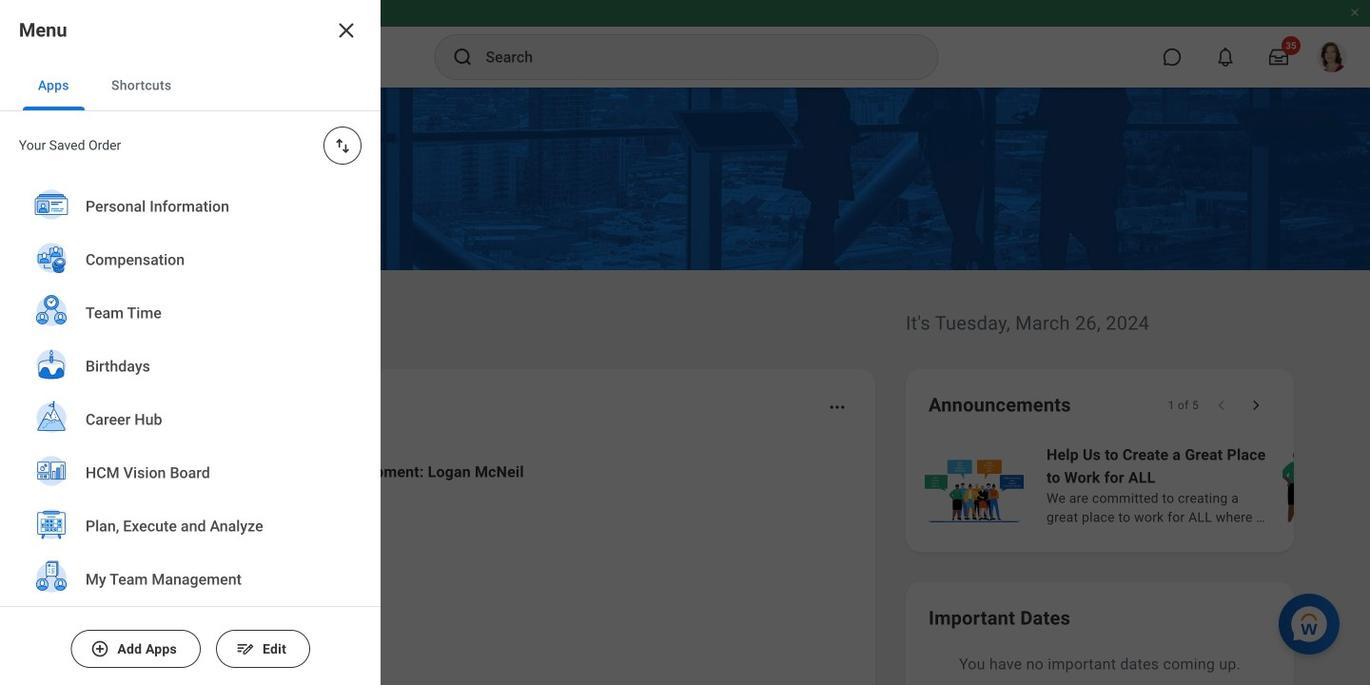 Task type: vqa. For each thing, say whether or not it's contained in the screenshot.
LOGAN MCNEIL "image"
no



Task type: locate. For each thing, give the bounding box(es) containing it.
profile logan mcneil element
[[1306, 36, 1359, 78]]

global navigation dialog
[[0, 0, 381, 685]]

inbox image
[[127, 574, 155, 602]]

chevron right small image
[[1247, 396, 1266, 415]]

notifications large image
[[1216, 48, 1235, 67]]

list
[[0, 180, 381, 685], [921, 442, 1370, 529], [99, 445, 853, 685]]

search image
[[452, 46, 474, 69]]

sort image
[[333, 136, 352, 155]]

inbox large image
[[1269, 48, 1288, 67]]

chevron left small image
[[1212, 396, 1231, 415]]

status
[[1168, 398, 1199, 413]]

tab list
[[0, 61, 381, 111]]

x image
[[335, 19, 358, 42]]

plus circle image
[[91, 639, 110, 659]]

main content
[[0, 88, 1370, 685]]

banner
[[0, 0, 1370, 88]]



Task type: describe. For each thing, give the bounding box(es) containing it.
book open image
[[127, 652, 155, 680]]

text edit image
[[236, 639, 255, 659]]

close environment banner image
[[1349, 7, 1361, 18]]



